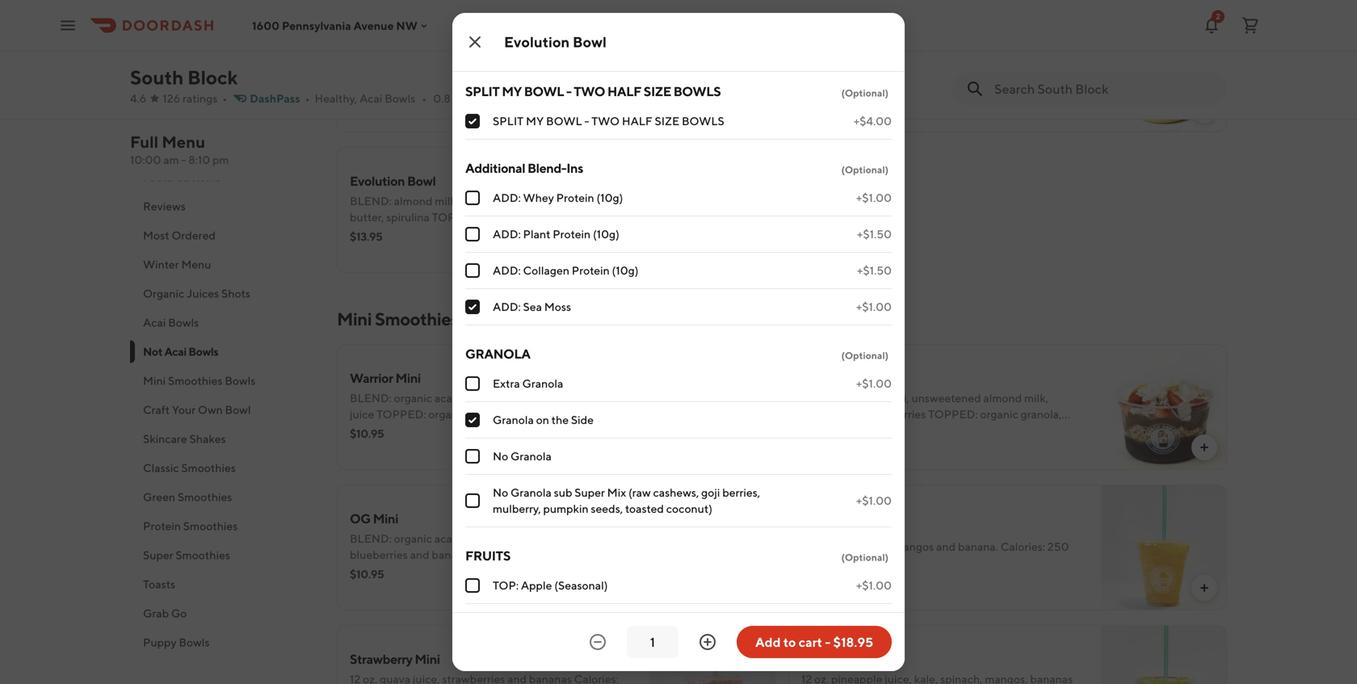 Task type: vqa. For each thing, say whether or not it's contained in the screenshot.
Avenue
yes



Task type: describe. For each thing, give the bounding box(es) containing it.
warrior mini image
[[650, 344, 776, 470]]

bowls left 0.8
[[385, 92, 416, 105]]

organic down almond
[[981, 408, 1019, 421]]

126
[[163, 92, 180, 105]]

strawberry mini image
[[650, 626, 776, 685]]

two for (optional)
[[574, 84, 605, 99]]

our inside nutella mini blend: organic acai, unsweetened almond milk, bananas and blueberries topped: organic granola, banana, strawberry, coconut & nutella our granola is certified organic, vegan and gluten-free
[[995, 424, 1016, 437]]

menu for winter
[[181, 258, 211, 271]]

goji inside no granola sub super mix (raw cashews, goji berries, mulberry, pumpkin seeds, toasted coconut)
[[702, 486, 720, 499]]

mango mini 12 oz. guava juice, mangos and banana.  calories: 250
[[802, 519, 1070, 554]]

nutella mini image
[[1102, 344, 1228, 470]]

126 ratings •
[[163, 92, 227, 105]]

toasts button
[[130, 570, 318, 599]]

featured items
[[143, 171, 221, 184]]

cart
[[799, 635, 823, 650]]

craft your own bowl
[[143, 403, 251, 417]]

puppy bowls
[[143, 636, 210, 649]]

magic dragon bowl blend: organic pitaya (aka dragon fruit), pineapple juice, strawberries, mangos topped: organic granola, goji berries, coconut, strawberries calories: 502 our granola is certified organic, vegan and gluten-free
[[350, 33, 624, 116]]

classic smoothies
[[143, 461, 236, 475]]

blueberries
[[868, 408, 926, 421]]

skincare shakes
[[143, 432, 226, 446]]

granola for no granola sub super mix (raw cashews, goji berries, mulberry, pumpkin seeds, toasted coconut)
[[511, 486, 552, 499]]

blend-
[[528, 160, 567, 176]]

250
[[1048, 540, 1070, 554]]

organic down the fruit), at the left top
[[542, 70, 580, 83]]

winter
[[143, 258, 179, 271]]

0.8
[[433, 92, 451, 105]]

toasted
[[625, 502, 664, 516]]

milk,
[[1025, 392, 1049, 405]]

winter menu button
[[130, 250, 318, 279]]

$10.95 for nutella
[[802, 427, 836, 440]]

mini for strawberry mini
[[415, 652, 440, 667]]

2 +$1.00 from the top
[[857, 300, 892, 314]]

increase quantity by 1 image
[[698, 633, 718, 652]]

(10g) for add: collagen protein (10g)
[[612, 264, 639, 277]]

smoothies for mini smoothies & bowls
[[375, 309, 459, 330]]

$10.95 for warrior
[[350, 427, 384, 440]]

add item to cart image for evolution bowl "image" on the top
[[747, 244, 760, 257]]

502
[[571, 86, 592, 99]]

(seasonal)
[[555, 579, 608, 592]]

acai bowls button
[[130, 308, 318, 337]]

puppy
[[143, 636, 177, 649]]

reviews
[[143, 200, 186, 213]]

split for (optional)
[[466, 84, 500, 99]]

add:  whey protein (10g)
[[493, 191, 623, 204]]

add item to cart image for mango mini
[[1199, 582, 1211, 595]]

apple
[[521, 579, 552, 592]]

evolution inside "dialog"
[[504, 33, 570, 51]]

our inside magic dragon bowl blend: organic pitaya (aka dragon fruit), pineapple juice, strawberries, mangos topped: organic granola, goji berries, coconut, strawberries calories: 502 our granola is certified organic, vegan and gluten-free
[[595, 86, 615, 99]]

free inside magic dragon bowl blend: organic pitaya (aka dragon fruit), pineapple juice, strawberries, mangos topped: organic granola, goji berries, coconut, strawberries calories: 502 our granola is certified organic, vegan and gluten-free
[[583, 102, 603, 116]]

half for (optional)
[[608, 84, 642, 99]]

own
[[198, 403, 223, 417]]

ordered
[[172, 229, 216, 242]]

bowl inside magic dragon bowl blend: organic pitaya (aka dragon fruit), pineapple juice, strawberries, mangos topped: organic granola, goji berries, coconut, strawberries calories: 502 our granola is certified organic, vegan and gluten-free
[[432, 33, 461, 48]]

go
[[171, 607, 187, 620]]

featured items button
[[130, 163, 318, 192]]

No Granola checkbox
[[466, 449, 480, 464]]

pitaya
[[435, 54, 466, 67]]

+$4.00
[[854, 114, 892, 128]]

toasts
[[143, 578, 175, 591]]

mini smoothies & bowls
[[337, 309, 523, 330]]

add: for add: collagen protein (10g)
[[493, 264, 521, 277]]

strawberry, inside warrior mini blend: organic acai, bananas, strawberry, pineapple juice topped: organic granola, strawberries, blueberries, bananas our granola is certified organic, vegan and gluten-free
[[508, 392, 565, 405]]

pumpkin
[[544, 502, 589, 516]]

Current quantity is 1 number field
[[637, 634, 669, 651]]

shots
[[221, 287, 251, 300]]

protein for plant
[[553, 228, 591, 241]]

seeds,
[[591, 502, 623, 516]]

plant
[[523, 228, 551, 241]]

green for green mini
[[802, 652, 838, 667]]

free inside warrior mini blend: organic acai, bananas, strawberry, pineapple juice topped: organic granola, strawberries, blueberries, bananas our granola is certified organic, vegan and gluten-free
[[443, 440, 464, 453]]

mini for mango mini 12 oz. guava juice, mangos and banana.  calories: 250
[[844, 519, 870, 535]]

south block
[[130, 66, 238, 89]]

blend: inside magic dragon bowl blend: organic pitaya (aka dragon fruit), pineapple juice, strawberries, mangos topped: organic granola, goji berries, coconut, strawberries calories: 502 our granola is certified organic, vegan and gluten-free
[[350, 54, 392, 67]]

split my bowl - two half size bowls for (optional)
[[466, 84, 721, 99]]

dashpass •
[[250, 92, 310, 105]]

smoothies for mini smoothies bowls
[[168, 374, 223, 388]]

4.6
[[130, 92, 147, 105]]

smoothies for super smoothies
[[176, 549, 230, 562]]

blueberries,
[[350, 424, 411, 437]]

og mini image
[[650, 485, 776, 611]]

is inside nutella mini blend: organic acai, unsweetened almond milk, bananas and blueberries topped: organic granola, banana, strawberry, coconut & nutella our granola is certified organic, vegan and gluten-free
[[1059, 424, 1066, 437]]

additional blend-ins group
[[466, 159, 892, 326]]

goji inside magic dragon bowl blend: organic pitaya (aka dragon fruit), pineapple juice, strawberries, mangos topped: organic granola, goji berries, coconut, strawberries calories: 502 our granola is certified organic, vegan and gluten-free
[[350, 86, 369, 99]]

and left blueberries
[[847, 408, 866, 421]]

free inside nutella mini blend: organic acai, unsweetened almond milk, bananas and blueberries topped: organic granola, banana, strawberry, coconut & nutella our granola is certified organic, vegan and gluten-free
[[984, 440, 1004, 453]]

notification bell image
[[1203, 16, 1222, 35]]

topped: inside magic dragon bowl blend: organic pitaya (aka dragon fruit), pineapple juice, strawberries, mangos topped: organic granola, goji berries, coconut, strawberries calories: 502 our granola is certified organic, vegan and gluten-free
[[490, 70, 540, 83]]

granola left on
[[493, 413, 534, 427]]

- down 502
[[585, 114, 590, 128]]

split my bowl - two half size bowls for +$4.00
[[493, 114, 725, 128]]

1600 pennsylvania avenue nw
[[252, 19, 418, 32]]

organic up blueberries,
[[394, 392, 432, 405]]

grab
[[143, 607, 169, 620]]

bananas,
[[460, 392, 506, 405]]

sea
[[523, 300, 542, 314]]

whey
[[523, 191, 554, 204]]

almond
[[984, 392, 1023, 405]]

(optional) for additional blend-ins
[[842, 164, 889, 175]]

evolution bowl dialog
[[453, 0, 905, 685]]

top:
[[493, 579, 519, 592]]

add
[[756, 635, 781, 650]]

2
[[1216, 12, 1221, 21]]

granola on the side
[[493, 413, 594, 427]]

evolution bowl inside the evolution bowl "dialog"
[[504, 33, 607, 51]]

granola, inside magic dragon bowl blend: organic pitaya (aka dragon fruit), pineapple juice, strawberries, mangos topped: organic granola, goji berries, coconut, strawberries calories: 502 our granola is certified organic, vegan and gluten-free
[[582, 70, 624, 83]]

classic
[[143, 461, 179, 475]]

extra granola
[[493, 377, 564, 390]]

protein smoothies
[[143, 520, 238, 533]]

organic juices shots button
[[130, 279, 318, 308]]

strawberries, inside warrior mini blend: organic acai, bananas, strawberry, pineapple juice topped: organic granola, strawberries, blueberries, bananas our granola is certified organic, vegan and gluten-free
[[513, 408, 578, 421]]

mini for green mini
[[840, 652, 865, 667]]

add to cart - $18.95 button
[[737, 626, 892, 659]]

topped: inside nutella mini blend: organic acai, unsweetened almond milk, bananas and blueberries topped: organic granola, banana, strawberry, coconut & nutella our granola is certified organic, vegan and gluten-free
[[929, 408, 978, 421]]

add: for add: plant protein (10g)
[[493, 228, 521, 241]]

full menu 10:00 am - 8:10 pm
[[130, 133, 229, 166]]

puppy bowls button
[[130, 628, 318, 657]]

1 • from the left
[[223, 92, 227, 105]]

juice
[[350, 408, 374, 421]]

healthy, acai bowls • 0.8 mi
[[315, 92, 466, 105]]

on
[[536, 413, 549, 427]]

side
[[571, 413, 594, 427]]

(10g) for add: plant protein (10g)
[[593, 228, 620, 241]]

bowl inside button
[[225, 403, 251, 417]]

strawberry
[[350, 652, 413, 667]]

no granola sub super mix (raw cashews, goji berries, mulberry, pumpkin seeds, toasted coconut)
[[493, 486, 761, 516]]

green mini
[[802, 652, 865, 667]]

classic smoothies button
[[130, 454, 318, 483]]

bowls up the craft your own bowl button
[[225, 374, 256, 388]]

craft
[[143, 403, 170, 417]]

oz.
[[815, 540, 829, 554]]

mix
[[607, 486, 627, 499]]

split for +$4.00
[[493, 114, 524, 128]]

1600 pennsylvania avenue nw button
[[252, 19, 431, 32]]

decrease quantity by 1 image
[[588, 633, 608, 652]]

south
[[130, 66, 184, 89]]

mini up 'warrior'
[[337, 309, 372, 330]]

mulberry,
[[493, 502, 541, 516]]

3 • from the left
[[422, 92, 427, 105]]

nutella
[[802, 371, 844, 386]]

0 horizontal spatial evolution
[[350, 173, 405, 189]]

$10.95 down og
[[350, 568, 384, 581]]

1 vertical spatial evolution bowl
[[350, 173, 436, 189]]

0 horizontal spatial &
[[462, 309, 473, 330]]

super smoothies button
[[130, 541, 318, 570]]

organic up blueberries
[[846, 392, 884, 405]]

(optional) for split my bowl - two half size bowls
[[842, 87, 889, 99]]

gluten- inside warrior mini blend: organic acai, bananas, strawberry, pineapple juice topped: organic granola, strawberries, blueberries, bananas our granola is certified organic, vegan and gluten-free
[[405, 440, 443, 453]]

warrior
[[350, 371, 393, 386]]

10:00
[[130, 153, 161, 166]]

granola inside nutella mini blend: organic acai, unsweetened almond milk, bananas and blueberries topped: organic granola, banana, strawberry, coconut & nutella our granola is certified organic, vegan and gluten-free
[[1018, 424, 1056, 437]]

juice, inside the mango mini 12 oz. guava juice, mangos and banana.  calories: 250
[[865, 540, 892, 554]]

strawberry, inside nutella mini blend: organic acai, unsweetened almond milk, bananas and blueberries topped: organic granola, banana, strawberry, coconut & nutella our granola is certified organic, vegan and gluten-free
[[845, 424, 901, 437]]

(raw
[[629, 486, 651, 499]]

gluten- inside nutella mini blend: organic acai, unsweetened almond milk, bananas and blueberries topped: organic granola, banana, strawberry, coconut & nutella our granola is certified organic, vegan and gluten-free
[[946, 440, 984, 453]]

+$1.00 for fruits
[[857, 579, 892, 592]]

(aka
[[469, 54, 490, 67]]

mini smoothies bowls
[[143, 374, 256, 388]]

mini for warrior mini blend: organic acai, bananas, strawberry, pineapple juice topped: organic granola, strawberries, blueberries, bananas our granola is certified organic, vegan and gluten-free
[[396, 371, 421, 386]]

$13.95 for evolution bowl
[[350, 230, 383, 243]]

acai bowls
[[143, 316, 199, 329]]

am
[[163, 153, 179, 166]]



Task type: locate. For each thing, give the bounding box(es) containing it.
magic
[[350, 33, 385, 48]]

split my bowl - two half size bowls group
[[466, 82, 892, 140]]

bowls inside button
[[168, 316, 199, 329]]

0 vertical spatial juice,
[[350, 70, 377, 83]]

and inside magic dragon bowl blend: organic pitaya (aka dragon fruit), pineapple juice, strawberries, mangos topped: organic granola, goji berries, coconut, strawberries calories: 502 our granola is certified organic, vegan and gluten-free
[[523, 102, 542, 116]]

vegan inside nutella mini blend: organic acai, unsweetened almond milk, bananas and blueberries topped: organic granola, banana, strawberry, coconut & nutella our granola is certified organic, vegan and gluten-free
[[890, 440, 922, 453]]

1 vertical spatial bananas
[[413, 424, 456, 437]]

our right nutella
[[995, 424, 1016, 437]]

& inside nutella mini blend: organic acai, unsweetened almond milk, bananas and blueberries topped: organic granola, banana, strawberry, coconut & nutella our granola is certified organic, vegan and gluten-free
[[948, 424, 955, 437]]

mini down not
[[143, 374, 166, 388]]

granola, inside nutella mini blend: organic acai, unsweetened almond milk, bananas and blueberries topped: organic granola, banana, strawberry, coconut & nutella our granola is certified organic, vegan and gluten-free
[[1021, 408, 1062, 421]]

strawberries, inside magic dragon bowl blend: organic pitaya (aka dragon fruit), pineapple juice, strawberries, mangos topped: organic granola, goji berries, coconut, strawberries calories: 502 our granola is certified organic, vegan and gluten-free
[[379, 70, 445, 83]]

1 horizontal spatial gluten-
[[545, 102, 583, 116]]

goji down magic
[[350, 86, 369, 99]]

topped: up blueberries,
[[377, 408, 426, 421]]

blend:
[[350, 54, 392, 67], [350, 392, 392, 405], [802, 392, 844, 405]]

0 horizontal spatial mangos
[[447, 70, 488, 83]]

& left nutella
[[948, 424, 955, 437]]

2 horizontal spatial vegan
[[890, 440, 922, 453]]

mini inside warrior mini blend: organic acai, bananas, strawberry, pineapple juice topped: organic granola, strawberries, blueberries, bananas our granola is certified organic, vegan and gluten-free
[[396, 371, 421, 386]]

granola for extra granola
[[523, 377, 564, 390]]

vegan down strawberries
[[489, 102, 521, 116]]

two down 502
[[592, 114, 620, 128]]

bowls for (optional)
[[674, 84, 721, 99]]

8:10
[[188, 153, 210, 166]]

1 vertical spatial split my bowl - two half size bowls
[[493, 114, 725, 128]]

pm
[[213, 153, 229, 166]]

size for +$4.00
[[655, 114, 680, 128]]

topped: inside warrior mini blend: organic acai, bananas, strawberry, pineapple juice topped: organic granola, strawberries, blueberries, bananas our granola is certified organic, vegan and gluten-free
[[377, 408, 426, 421]]

+$1.00 for additional blend-ins
[[857, 191, 892, 204]]

full
[[130, 133, 158, 152]]

1 vertical spatial calories:
[[1001, 540, 1046, 554]]

1 vertical spatial add item to cart image
[[1199, 582, 1211, 595]]

dragon
[[387, 33, 430, 48]]

super up toasts
[[143, 549, 173, 562]]

protein down ins
[[557, 191, 595, 204]]

extra
[[493, 377, 520, 390]]

fruits
[[466, 548, 511, 564]]

0 vertical spatial bowl
[[524, 84, 564, 99]]

1 vertical spatial berries,
[[723, 486, 761, 499]]

split down strawberries
[[493, 114, 524, 128]]

(10g) for add:  whey protein (10g)
[[597, 191, 623, 204]]

(10g) up add: plant protein (10g)
[[597, 191, 623, 204]]

juice, inside magic dragon bowl blend: organic pitaya (aka dragon fruit), pineapple juice, strawberries, mangos topped: organic granola, goji berries, coconut, strawberries calories: 502 our granola is certified organic, vegan and gluten-free
[[350, 70, 377, 83]]

golden bowl image
[[1102, 6, 1228, 133]]

mini up "guava"
[[844, 519, 870, 535]]

no for no granola
[[493, 450, 509, 463]]

split my bowl - two half size bowls down 502
[[493, 114, 725, 128]]

- right "cart"
[[825, 635, 831, 650]]

shakes
[[189, 432, 226, 446]]

0 horizontal spatial strawberries,
[[379, 70, 445, 83]]

goji up coconut)
[[702, 486, 720, 499]]

2 horizontal spatial gluten-
[[946, 440, 984, 453]]

juice,
[[350, 70, 377, 83], [865, 540, 892, 554]]

organic down bananas,
[[429, 408, 467, 421]]

1 vertical spatial &
[[948, 424, 955, 437]]

menu inside full menu 10:00 am - 8:10 pm
[[162, 133, 205, 152]]

topped: down dragon
[[490, 70, 540, 83]]

no for no granola sub super mix (raw cashews, goji berries, mulberry, pumpkin seeds, toasted coconut)
[[493, 486, 509, 499]]

1 no from the top
[[493, 450, 509, 463]]

mangos inside the mango mini 12 oz. guava juice, mangos and banana.  calories: 250
[[894, 540, 934, 554]]

my for (optional)
[[502, 84, 522, 99]]

acai for not
[[164, 345, 187, 358]]

add: left the sea
[[493, 300, 521, 314]]

add item to cart image for nutella mini
[[1199, 441, 1211, 454]]

no up 'mulberry,'
[[493, 486, 509, 499]]

Granola on the Side checkbox
[[466, 413, 480, 428]]

blend: for warrior
[[350, 392, 392, 405]]

12
[[802, 540, 812, 554]]

protein for collagen
[[572, 264, 610, 277]]

1 vertical spatial mangos
[[894, 540, 934, 554]]

- inside button
[[825, 635, 831, 650]]

pineapple inside magic dragon bowl blend: organic pitaya (aka dragon fruit), pineapple juice, strawberries, mangos topped: organic granola, goji berries, coconut, strawberries calories: 502 our granola is certified organic, vegan and gluten-free
[[562, 54, 613, 67]]

bowl left additional
[[407, 173, 436, 189]]

bowl up 502
[[573, 33, 607, 51]]

organic, down blueberries
[[847, 440, 888, 453]]

0 horizontal spatial juice,
[[350, 70, 377, 83]]

your
[[172, 403, 196, 417]]

add: plant protein (10g)
[[493, 228, 620, 241]]

strawberries
[[459, 86, 522, 99]]

smoothies for protein smoothies
[[183, 520, 238, 533]]

2 vertical spatial organic,
[[847, 440, 888, 453]]

0 vertical spatial no
[[493, 450, 509, 463]]

1 vertical spatial certified
[[531, 424, 575, 437]]

2 horizontal spatial our
[[995, 424, 1016, 437]]

0 vertical spatial my
[[502, 84, 522, 99]]

menu for full
[[162, 133, 205, 152]]

green down "add to cart - $18.95"
[[802, 652, 838, 667]]

granola right granola on the side "checkbox"
[[481, 424, 519, 437]]

add item to cart image
[[1199, 103, 1211, 116], [747, 244, 760, 257]]

0 vertical spatial &
[[462, 309, 473, 330]]

$13.95 for magic dragon bowl
[[350, 89, 383, 103]]

granola, down milk,
[[1021, 408, 1062, 421]]

(10g)
[[597, 191, 623, 204], [593, 228, 620, 241], [612, 264, 639, 277]]

granola up on
[[523, 377, 564, 390]]

granola inside no granola sub super mix (raw cashews, goji berries, mulberry, pumpkin seeds, toasted coconut)
[[511, 486, 552, 499]]

(optional) inside granola group
[[842, 350, 889, 361]]

0 vertical spatial strawberries,
[[379, 70, 445, 83]]

0 vertical spatial +$1.50
[[857, 228, 892, 241]]

strawberries,
[[379, 70, 445, 83], [513, 408, 578, 421]]

2 $13.95 from the top
[[350, 230, 383, 243]]

is inside magic dragon bowl blend: organic pitaya (aka dragon fruit), pineapple juice, strawberries, mangos topped: organic granola, goji berries, coconut, strawberries calories: 502 our granola is certified organic, vegan and gluten-free
[[391, 102, 398, 116]]

1 horizontal spatial granola
[[481, 424, 519, 437]]

fruit),
[[531, 54, 559, 67]]

0 horizontal spatial vegan
[[350, 440, 381, 453]]

our
[[595, 86, 615, 99], [458, 424, 478, 437], [995, 424, 1016, 437]]

1 vertical spatial organic,
[[577, 424, 618, 437]]

our inside warrior mini blend: organic acai, bananas, strawberry, pineapple juice topped: organic granola, strawberries, blueberries, bananas our granola is certified organic, vegan and gluten-free
[[458, 424, 478, 437]]

pineapple
[[562, 54, 613, 67], [567, 392, 618, 405]]

bowl for +$4.00
[[546, 114, 582, 128]]

super inside button
[[143, 549, 173, 562]]

organic down dragon
[[394, 54, 432, 67]]

1 vertical spatial two
[[592, 114, 620, 128]]

1 vertical spatial split
[[493, 114, 524, 128]]

acai for healthy,
[[360, 92, 383, 105]]

open menu image
[[58, 16, 78, 35]]

calories: inside the mango mini 12 oz. guava juice, mangos and banana.  calories: 250
[[1001, 540, 1046, 554]]

3 +$1.00 from the top
[[857, 377, 892, 390]]

$10.95 down juice
[[350, 427, 384, 440]]

my for +$4.00
[[526, 114, 544, 128]]

calories: inside magic dragon bowl blend: organic pitaya (aka dragon fruit), pineapple juice, strawberries, mangos topped: organic granola, goji berries, coconut, strawberries calories: 502 our granola is certified organic, vegan and gluten-free
[[524, 86, 568, 99]]

1 vertical spatial pineapple
[[567, 392, 618, 405]]

evolution bowl
[[504, 33, 607, 51], [350, 173, 436, 189]]

smoothies down shakes at left
[[181, 461, 236, 475]]

organic, inside magic dragon bowl blend: organic pitaya (aka dragon fruit), pineapple juice, strawberries, mangos topped: organic granola, goji berries, coconut, strawberries calories: 502 our granola is certified organic, vegan and gluten-free
[[446, 102, 487, 116]]

2 horizontal spatial certified
[[802, 440, 845, 453]]

bananas inside nutella mini blend: organic acai, unsweetened almond milk, bananas and blueberries topped: organic granola, banana, strawberry, coconut & nutella our granola is certified organic, vegan and gluten-free
[[802, 408, 844, 421]]

1 horizontal spatial juice,
[[865, 540, 892, 554]]

(optional) up +$4.00
[[842, 87, 889, 99]]

0 vertical spatial add item to cart image
[[1199, 441, 1211, 454]]

2 horizontal spatial topped:
[[929, 408, 978, 421]]

acai right not
[[164, 345, 187, 358]]

0 vertical spatial $13.95
[[350, 89, 383, 103]]

0 vertical spatial menu
[[162, 133, 205, 152]]

pineapple inside warrior mini blend: organic acai, bananas, strawberry, pineapple juice topped: organic granola, strawberries, blueberries, bananas our granola is certified organic, vegan and gluten-free
[[567, 392, 618, 405]]

0 horizontal spatial acai,
[[435, 392, 458, 405]]

block
[[187, 66, 238, 89]]

smoothies down green smoothies button
[[183, 520, 238, 533]]

certified inside magic dragon bowl blend: organic pitaya (aka dragon fruit), pineapple juice, strawberries, mangos topped: organic granola, goji berries, coconut, strawberries calories: 502 our granola is certified organic, vegan and gluten-free
[[401, 102, 444, 116]]

blend: inside warrior mini blend: organic acai, bananas, strawberry, pineapple juice topped: organic granola, strawberries, blueberries, bananas our granola is certified organic, vegan and gluten-free
[[350, 392, 392, 405]]

mangos inside magic dragon bowl blend: organic pitaya (aka dragon fruit), pineapple juice, strawberries, mangos topped: organic granola, goji berries, coconut, strawberries calories: 502 our granola is certified organic, vegan and gluten-free
[[447, 70, 488, 83]]

mini inside nutella mini blend: organic acai, unsweetened almond milk, bananas and blueberries topped: organic granola, banana, strawberry, coconut & nutella our granola is certified organic, vegan and gluten-free
[[846, 371, 871, 386]]

avenue
[[354, 19, 394, 32]]

warrior mini blend: organic acai, bananas, strawberry, pineapple juice topped: organic granola, strawberries, blueberries, bananas our granola is certified organic, vegan and gluten-free
[[350, 371, 618, 453]]

1 vertical spatial $13.95
[[350, 230, 383, 243]]

0 vertical spatial split my bowl - two half size bowls
[[466, 84, 721, 99]]

coconut,
[[411, 86, 456, 99]]

$13.95
[[350, 89, 383, 103], [350, 230, 383, 243]]

0 vertical spatial berries,
[[371, 86, 409, 99]]

size for (optional)
[[644, 84, 672, 99]]

is
[[391, 102, 398, 116], [521, 424, 529, 437], [1059, 424, 1066, 437]]

0 vertical spatial mangos
[[447, 70, 488, 83]]

2 (optional) from the top
[[842, 164, 889, 175]]

mini right 'warrior'
[[396, 371, 421, 386]]

mini down '$18.95'
[[840, 652, 865, 667]]

blend: for nutella
[[802, 392, 844, 405]]

2 no from the top
[[493, 486, 509, 499]]

1 vertical spatial goji
[[702, 486, 720, 499]]

evolution
[[504, 33, 570, 51], [350, 173, 405, 189]]

mini right og
[[373, 511, 398, 527]]

split
[[466, 84, 500, 99], [493, 114, 524, 128]]

smoothies up the protein smoothies
[[178, 491, 232, 504]]

protein smoothies button
[[130, 512, 318, 541]]

1 (optional) from the top
[[842, 87, 889, 99]]

and inside warrior mini blend: organic acai, bananas, strawberry, pineapple juice topped: organic granola, strawberries, blueberries, bananas our granola is certified organic, vegan and gluten-free
[[383, 440, 403, 453]]

5 +$1.00 from the top
[[857, 579, 892, 592]]

gluten- down blueberries,
[[405, 440, 443, 453]]

blend: down nutella
[[802, 392, 844, 405]]

granola inside warrior mini blend: organic acai, bananas, strawberry, pineapple juice topped: organic granola, strawberries, blueberries, bananas our granola is certified organic, vegan and gluten-free
[[481, 424, 519, 437]]

unsweetened
[[912, 392, 982, 405]]

certified up no granola at bottom left
[[531, 424, 575, 437]]

bananas
[[802, 408, 844, 421], [413, 424, 456, 437]]

banana,
[[802, 424, 842, 437]]

acai right the healthy, at left
[[360, 92, 383, 105]]

granola, up 502
[[582, 70, 624, 83]]

1 +$1.00 from the top
[[857, 191, 892, 204]]

(optional) inside additional blend-ins group
[[842, 164, 889, 175]]

close evolution bowl image
[[466, 32, 485, 52]]

0 vertical spatial acai
[[360, 92, 383, 105]]

vegan inside magic dragon bowl blend: organic pitaya (aka dragon fruit), pineapple juice, strawberries, mangos topped: organic granola, goji berries, coconut, strawberries calories: 502 our granola is certified organic, vegan and gluten-free
[[489, 102, 521, 116]]

add: left plant
[[493, 228, 521, 241]]

1 vertical spatial strawberry,
[[845, 424, 901, 437]]

2 • from the left
[[305, 92, 310, 105]]

1 vertical spatial strawberries,
[[513, 408, 578, 421]]

4 add: from the top
[[493, 300, 521, 314]]

calories: down the fruit), at the left top
[[524, 86, 568, 99]]

certified inside nutella mini blend: organic acai, unsweetened almond milk, bananas and blueberries topped: organic granola, banana, strawberry, coconut & nutella our granola is certified organic, vegan and gluten-free
[[802, 440, 845, 453]]

berries, inside no granola sub super mix (raw cashews, goji berries, mulberry, pumpkin seeds, toasted coconut)
[[723, 486, 761, 499]]

1 horizontal spatial evolution
[[504, 33, 570, 51]]

(10g) down add: plant protein (10g)
[[612, 264, 639, 277]]

0 horizontal spatial add item to cart image
[[747, 244, 760, 257]]

1 horizontal spatial organic,
[[577, 424, 618, 437]]

bowl
[[432, 33, 461, 48], [573, 33, 607, 51], [407, 173, 436, 189], [225, 403, 251, 417]]

mini inside the mango mini 12 oz. guava juice, mangos and banana.  calories: 250
[[844, 519, 870, 535]]

2 horizontal spatial is
[[1059, 424, 1066, 437]]

and down blueberries,
[[383, 440, 403, 453]]

1 horizontal spatial my
[[526, 114, 544, 128]]

topped:
[[490, 70, 540, 83], [377, 408, 426, 421], [929, 408, 978, 421]]

mini for og mini
[[373, 511, 398, 527]]

$10.95 down nutella
[[802, 427, 836, 440]]

vegan inside warrior mini blend: organic acai, bananas, strawberry, pineapple juice topped: organic granola, strawberries, blueberries, bananas our granola is certified organic, vegan and gluten-free
[[350, 440, 381, 453]]

two for +$4.00
[[592, 114, 620, 128]]

1 $13.95 from the top
[[350, 89, 383, 103]]

free left no granola checkbox
[[443, 440, 464, 453]]

smoothies for green smoothies
[[178, 491, 232, 504]]

0 horizontal spatial our
[[458, 424, 478, 437]]

organic,
[[446, 102, 487, 116], [577, 424, 618, 437], [847, 440, 888, 453]]

bowls for +$4.00
[[682, 114, 725, 128]]

$18.95
[[834, 635, 874, 650]]

4 +$1.00 from the top
[[857, 494, 892, 508]]

- up ins
[[567, 84, 572, 99]]

1 acai, from the left
[[435, 392, 458, 405]]

bowls up not acai bowls
[[168, 316, 199, 329]]

granola group
[[466, 345, 892, 528]]

featured
[[143, 171, 190, 184]]

bananas inside warrior mini blend: organic acai, bananas, strawberry, pineapple juice topped: organic granola, strawberries, blueberries, bananas our granola is certified organic, vegan and gluten-free
[[413, 424, 456, 437]]

• down the 'block' on the top of page
[[223, 92, 227, 105]]

my down dragon
[[502, 84, 522, 99]]

0 horizontal spatial gluten-
[[405, 440, 443, 453]]

mini for nutella mini blend: organic acai, unsweetened almond milk, bananas and blueberries topped: organic granola, banana, strawberry, coconut & nutella our granola is certified organic, vegan and gluten-free
[[846, 371, 871, 386]]

1 horizontal spatial green
[[802, 652, 838, 667]]

sub
[[554, 486, 573, 499]]

og
[[350, 511, 371, 527]]

and inside the mango mini 12 oz. guava juice, mangos and banana.  calories: 250
[[937, 540, 956, 554]]

2 horizontal spatial organic,
[[847, 440, 888, 453]]

1 horizontal spatial berries,
[[723, 486, 761, 499]]

0 vertical spatial evolution
[[504, 33, 570, 51]]

berries, inside magic dragon bowl blend: organic pitaya (aka dragon fruit), pineapple juice, strawberries, mangos topped: organic granola, goji berries, coconut, strawberries calories: 502 our granola is certified organic, vegan and gluten-free
[[371, 86, 409, 99]]

green inside button
[[143, 491, 175, 504]]

no inside no granola sub super mix (raw cashews, goji berries, mulberry, pumpkin seeds, toasted coconut)
[[493, 486, 509, 499]]

bowls up granola
[[476, 309, 523, 330]]

our up no granola checkbox
[[458, 424, 478, 437]]

0 horizontal spatial green
[[143, 491, 175, 504]]

granola
[[350, 102, 388, 116], [481, 424, 519, 437], [1018, 424, 1056, 437]]

half
[[608, 84, 642, 99], [622, 114, 653, 128]]

2 add: from the top
[[493, 228, 521, 241]]

acai, inside warrior mini blend: organic acai, bananas, strawberry, pineapple juice topped: organic granola, strawberries, blueberries, bananas our granola is certified organic, vegan and gluten-free
[[435, 392, 458, 405]]

add: left collagen
[[493, 264, 521, 277]]

vegan down blueberries,
[[350, 440, 381, 453]]

0 horizontal spatial certified
[[401, 102, 444, 116]]

+$1.50
[[857, 228, 892, 241], [857, 264, 892, 277]]

granola down milk,
[[1018, 424, 1056, 437]]

bowls down go
[[179, 636, 210, 649]]

1 vertical spatial my
[[526, 114, 544, 128]]

add: sea moss
[[493, 300, 571, 314]]

and
[[523, 102, 542, 116], [847, 408, 866, 421], [383, 440, 403, 453], [924, 440, 943, 453], [937, 540, 956, 554]]

most ordered button
[[130, 221, 318, 250]]

organic, right the
[[577, 424, 618, 437]]

mangos left banana.
[[894, 540, 934, 554]]

mini smoothies bowls button
[[130, 367, 318, 396]]

protein inside button
[[143, 520, 181, 533]]

2 +$1.50 from the top
[[857, 264, 892, 277]]

1 vertical spatial acai
[[143, 316, 166, 329]]

menu inside button
[[181, 258, 211, 271]]

1 add item to cart image from the top
[[1199, 441, 1211, 454]]

green smoothies
[[143, 491, 232, 504]]

0 vertical spatial split
[[466, 84, 500, 99]]

blend: inside nutella mini blend: organic acai, unsweetened almond milk, bananas and blueberries topped: organic granola, banana, strawberry, coconut & nutella our granola is certified organic, vegan and gluten-free
[[802, 392, 844, 405]]

is inside warrior mini blend: organic acai, bananas, strawberry, pineapple juice topped: organic granola, strawberries, blueberries, bananas our granola is certified organic, vegan and gluten-free
[[521, 424, 529, 437]]

1 vertical spatial bowl
[[546, 114, 582, 128]]

- inside full menu 10:00 am - 8:10 pm
[[181, 153, 186, 166]]

bowl down 502
[[546, 114, 582, 128]]

1 vertical spatial size
[[655, 114, 680, 128]]

protein right plant
[[553, 228, 591, 241]]

acai, for nutella mini
[[886, 392, 910, 405]]

0 horizontal spatial organic,
[[446, 102, 487, 116]]

1 vertical spatial +$1.50
[[857, 264, 892, 277]]

None checkbox
[[466, 114, 480, 129], [466, 191, 480, 205], [466, 227, 480, 242], [466, 300, 480, 314], [466, 494, 480, 508], [466, 114, 480, 129], [466, 191, 480, 205], [466, 227, 480, 242], [466, 300, 480, 314], [466, 494, 480, 508]]

acai up not
[[143, 316, 166, 329]]

strawberry, down extra granola
[[508, 392, 565, 405]]

additional
[[466, 160, 525, 176]]

1 vertical spatial menu
[[181, 258, 211, 271]]

blend: up juice
[[350, 392, 392, 405]]

None checkbox
[[466, 263, 480, 278], [466, 377, 480, 391], [466, 579, 480, 593], [466, 263, 480, 278], [466, 377, 480, 391], [466, 579, 480, 593]]

2 vertical spatial (10g)
[[612, 264, 639, 277]]

calories: left 250
[[1001, 540, 1046, 554]]

free down 502
[[583, 102, 603, 116]]

berries, left coconut,
[[371, 86, 409, 99]]

- right am on the top of page
[[181, 153, 186, 166]]

1 horizontal spatial strawberry,
[[845, 424, 901, 437]]

coconut)
[[667, 502, 713, 516]]

1 +$1.50 from the top
[[857, 228, 892, 241]]

(optional) inside fruits group
[[842, 552, 889, 563]]

3 (optional) from the top
[[842, 350, 889, 361]]

gluten- inside magic dragon bowl blend: organic pitaya (aka dragon fruit), pineapple juice, strawberries, mangos topped: organic granola, goji berries, coconut, strawberries calories: 502 our granola is certified organic, vegan and gluten-free
[[545, 102, 583, 116]]

0 vertical spatial goji
[[350, 86, 369, 99]]

super smoothies
[[143, 549, 230, 562]]

protein up the super smoothies
[[143, 520, 181, 533]]

1 horizontal spatial certified
[[531, 424, 575, 437]]

granola for no granola
[[511, 450, 552, 463]]

granola inside magic dragon bowl blend: organic pitaya (aka dragon fruit), pineapple juice, strawberries, mangos topped: organic granola, goji berries, coconut, strawberries calories: 502 our granola is certified organic, vegan and gluten-free
[[350, 102, 388, 116]]

1 vertical spatial no
[[493, 486, 509, 499]]

skincare
[[143, 432, 187, 446]]

smoothies up craft your own bowl
[[168, 374, 223, 388]]

and down the fruit), at the left top
[[523, 102, 542, 116]]

acai, inside nutella mini blend: organic acai, unsweetened almond milk, bananas and blueberries topped: organic granola, banana, strawberry, coconut & nutella our granola is certified organic, vegan and gluten-free
[[886, 392, 910, 405]]

acai, left bananas,
[[435, 392, 458, 405]]

nutella
[[958, 424, 993, 437]]

protein for whey
[[557, 191, 595, 204]]

bananas up banana,
[[802, 408, 844, 421]]

add: for add:  whey protein (10g)
[[493, 191, 521, 204]]

acai, up blueberries
[[886, 392, 910, 405]]

split my bowl - two half size bowls down the fruit), at the left top
[[466, 84, 721, 99]]

1 add: from the top
[[493, 191, 521, 204]]

green mini image
[[1102, 626, 1228, 685]]

3 add: from the top
[[493, 264, 521, 277]]

0 vertical spatial two
[[574, 84, 605, 99]]

organic, inside warrior mini blend: organic acai, bananas, strawberry, pineapple juice topped: organic granola, strawberries, blueberries, bananas our granola is certified organic, vegan and gluten-free
[[577, 424, 618, 437]]

0 items, open order cart image
[[1241, 16, 1261, 35]]

skincare shakes button
[[130, 425, 318, 454]]

bananas left granola on the side "checkbox"
[[413, 424, 456, 437]]

0 vertical spatial strawberry,
[[508, 392, 565, 405]]

strawberries, down extra granola
[[513, 408, 578, 421]]

0 vertical spatial (10g)
[[597, 191, 623, 204]]

acai, for warrior mini
[[435, 392, 458, 405]]

0 horizontal spatial my
[[502, 84, 522, 99]]

2 vertical spatial acai
[[164, 345, 187, 358]]

blend: down magic
[[350, 54, 392, 67]]

(optional) up nutella
[[842, 350, 889, 361]]

2 horizontal spatial free
[[984, 440, 1004, 453]]

1 horizontal spatial is
[[521, 424, 529, 437]]

bowls up 'mini smoothies bowls'
[[189, 345, 218, 358]]

2 horizontal spatial granola,
[[1021, 408, 1062, 421]]

0 horizontal spatial is
[[391, 102, 398, 116]]

vegan
[[489, 102, 521, 116], [350, 440, 381, 453], [890, 440, 922, 453]]

0 horizontal spatial calories:
[[524, 86, 568, 99]]

mini right strawberry
[[415, 652, 440, 667]]

(optional) for fruits
[[842, 552, 889, 563]]

granola down magic
[[350, 102, 388, 116]]

certified inside warrior mini blend: organic acai, bananas, strawberry, pineapple juice topped: organic granola, strawberries, blueberries, bananas our granola is certified organic, vegan and gluten-free
[[531, 424, 575, 437]]

half for +$4.00
[[622, 114, 653, 128]]

granola, inside warrior mini blend: organic acai, bananas, strawberry, pineapple juice topped: organic granola, strawberries, blueberries, bananas our granola is certified organic, vegan and gluten-free
[[469, 408, 510, 421]]

+$1.50 for add: plant protein (10g)
[[857, 228, 892, 241]]

reviews button
[[130, 192, 318, 221]]

1600
[[252, 19, 280, 32]]

green for green smoothies
[[143, 491, 175, 504]]

+$1.50 for add: collagen protein (10g)
[[857, 264, 892, 277]]

my up additional blend-ins
[[526, 114, 544, 128]]

0 horizontal spatial granola
[[350, 102, 388, 116]]

cashews,
[[653, 486, 699, 499]]

smoothies for classic smoothies
[[181, 461, 236, 475]]

1 vertical spatial (10g)
[[593, 228, 620, 241]]

berries, right 'cashews,'
[[723, 486, 761, 499]]

add:
[[493, 191, 521, 204], [493, 228, 521, 241], [493, 264, 521, 277], [493, 300, 521, 314]]

no
[[493, 450, 509, 463], [493, 486, 509, 499]]

1 vertical spatial half
[[622, 114, 653, 128]]

1 horizontal spatial topped:
[[490, 70, 540, 83]]

top: apple (seasonal)
[[493, 579, 608, 592]]

+$1.00 inside fruits group
[[857, 579, 892, 592]]

add: for add: sea moss
[[493, 300, 521, 314]]

and down 'coconut' on the right of page
[[924, 440, 943, 453]]

acai inside button
[[143, 316, 166, 329]]

Item Search search field
[[995, 80, 1215, 98]]

0 horizontal spatial granola,
[[469, 408, 510, 421]]

fruits group
[[466, 547, 892, 685]]

pineapple up side
[[567, 392, 618, 405]]

bowl up pitaya
[[432, 33, 461, 48]]

grab go button
[[130, 599, 318, 628]]

0 horizontal spatial bananas
[[413, 424, 456, 437]]

mango mini image
[[1102, 485, 1228, 611]]

add item to cart image
[[1199, 441, 1211, 454], [1199, 582, 1211, 595]]

1 vertical spatial juice,
[[865, 540, 892, 554]]

add item to cart image for the golden bowl image
[[1199, 103, 1211, 116]]

ratings
[[183, 92, 218, 105]]

1 vertical spatial bowls
[[682, 114, 725, 128]]

1 horizontal spatial vegan
[[489, 102, 521, 116]]

1 horizontal spatial super
[[575, 486, 605, 499]]

2 add item to cart image from the top
[[1199, 582, 1211, 595]]

evolution bowl image
[[650, 147, 776, 273]]

0 horizontal spatial free
[[443, 440, 464, 453]]

0 vertical spatial calories:
[[524, 86, 568, 99]]

4 (optional) from the top
[[842, 552, 889, 563]]

organic, inside nutella mini blend: organic acai, unsweetened almond milk, bananas and blueberries topped: organic granola, banana, strawberry, coconut & nutella our granola is certified organic, vegan and gluten-free
[[847, 440, 888, 453]]

bowl inside "dialog"
[[573, 33, 607, 51]]

2 horizontal spatial granola
[[1018, 424, 1056, 437]]

1 vertical spatial add item to cart image
[[747, 244, 760, 257]]

(optional) inside split my bowl - two half size bowls group
[[842, 87, 889, 99]]

granola
[[466, 346, 531, 362]]

super inside no granola sub super mix (raw cashews, goji berries, mulberry, pumpkin seeds, toasted coconut)
[[575, 486, 605, 499]]

mini inside mini smoothies bowls button
[[143, 374, 166, 388]]

1 horizontal spatial strawberries,
[[513, 408, 578, 421]]

mini
[[337, 309, 372, 330], [396, 371, 421, 386], [846, 371, 871, 386], [143, 374, 166, 388], [373, 511, 398, 527], [844, 519, 870, 535], [415, 652, 440, 667], [840, 652, 865, 667]]

+$1.00 for granola
[[857, 377, 892, 390]]

bowl for (optional)
[[524, 84, 564, 99]]

add to cart - $18.95
[[756, 635, 874, 650]]

winter menu
[[143, 258, 211, 271]]

gluten-
[[545, 102, 583, 116], [405, 440, 443, 453], [946, 440, 984, 453]]

& up granola
[[462, 309, 473, 330]]

1 horizontal spatial goji
[[702, 486, 720, 499]]

0 vertical spatial super
[[575, 486, 605, 499]]

gluten- down 502
[[545, 102, 583, 116]]

split down (aka
[[466, 84, 500, 99]]

2 acai, from the left
[[886, 392, 910, 405]]

dragon
[[493, 54, 529, 67]]

not acai bowls
[[143, 345, 218, 358]]

0 horizontal spatial •
[[223, 92, 227, 105]]

(optional) for granola
[[842, 350, 889, 361]]

strawberries, up coconut,
[[379, 70, 445, 83]]

magic dragon bowl image
[[650, 6, 776, 133]]

two up ins
[[574, 84, 605, 99]]



